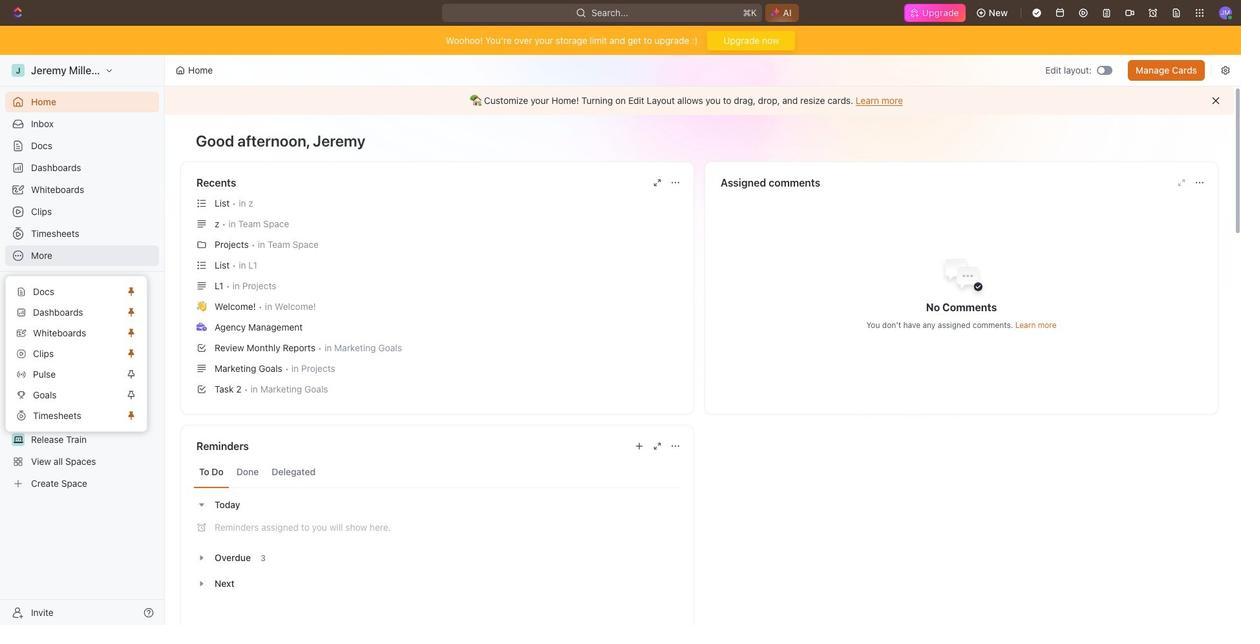 Task type: locate. For each thing, give the bounding box(es) containing it.
sidebar navigation
[[0, 55, 165, 626]]

tab list
[[194, 457, 681, 489]]

alert
[[165, 87, 1234, 115]]

tree inside the sidebar 'navigation'
[[5, 320, 159, 495]]

business time image
[[197, 323, 207, 331]]

tree
[[5, 320, 159, 495]]



Task type: vqa. For each thing, say whether or not it's contained in the screenshot.
JM to the bottom
no



